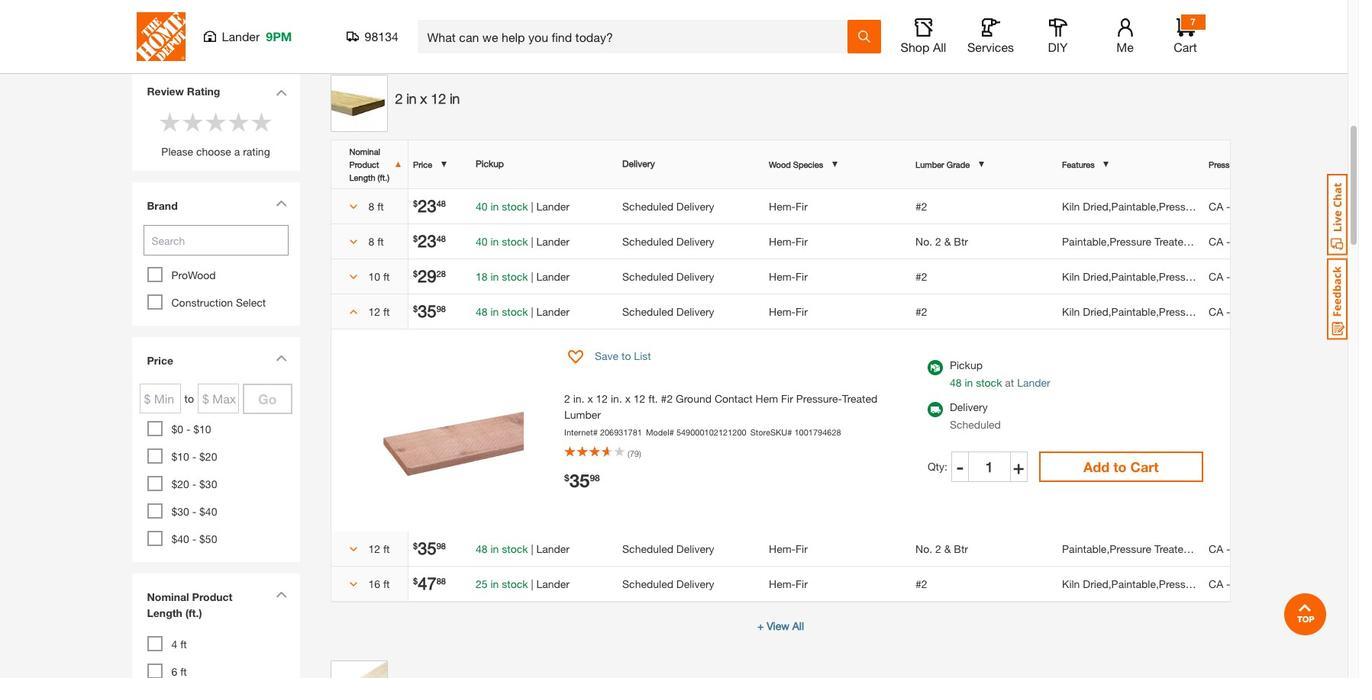 Task type: describe. For each thing, give the bounding box(es) containing it.
pressure treated lumber
[[151, 23, 279, 36]]

diy
[[1048, 40, 1068, 54]]

7
[[1191, 16, 1196, 27]]

hem
[[756, 392, 778, 405]]

- inside button
[[957, 456, 964, 478]]

1 vertical spatial 35
[[569, 470, 590, 492]]

add to cart button
[[1039, 452, 1203, 482]]

1 ca - copper azole from the top
[[1209, 200, 1299, 213]]

a
[[234, 145, 240, 158]]

$20 - $30
[[171, 478, 217, 491]]

add
[[1083, 459, 1110, 475]]

1 horizontal spatial product
[[349, 159, 379, 169]]

1 hem-fir from the top
[[769, 200, 808, 213]]

price-range-lowerBound telephone field
[[139, 384, 181, 414]]

206931781
[[600, 427, 642, 437]]

6 scheduled delivery from the top
[[622, 578, 714, 591]]

2 ca - copper azole from the top
[[1209, 235, 1299, 248]]

ground
[[676, 392, 712, 405]]

1 vertical spatial lumber
[[916, 159, 944, 169]]

+ for + view all
[[757, 620, 764, 633]]

48 in stock | lander for #2
[[476, 305, 570, 318]]

1 vertical spatial $30
[[171, 505, 189, 518]]

me
[[1117, 40, 1134, 54]]

0 vertical spatial $10
[[193, 423, 211, 436]]

35 for no. 2 & btr
[[418, 539, 436, 559]]

40 for #2
[[476, 200, 488, 213]]

5 hem- from the top
[[769, 543, 796, 556]]

0 vertical spatial cart
[[1174, 40, 1197, 54]]

brand
[[147, 199, 178, 212]]

lumber inside 2 in. x 12 in. x 12 ft. #2 ground contact hem fir pressure-treated lumber internet# 206931781 model# 549000102121200 storesku# 1001794628
[[564, 408, 601, 421]]

12 ft button for #2
[[342, 304, 397, 320]]

list
[[634, 350, 651, 363]]

+ button
[[1010, 452, 1028, 482]]

model#
[[646, 427, 674, 437]]

1 vertical spatial nominal product length (ft.)
[[147, 591, 232, 620]]

save to list button
[[564, 345, 651, 368]]

treated,stainable for 23
[[1154, 235, 1237, 248]]

diy button
[[1033, 18, 1082, 55]]

( 79 )
[[628, 449, 641, 459]]

+ view all
[[757, 620, 804, 633]]

$30 - $40 link
[[171, 505, 217, 518]]

add to cart
[[1083, 459, 1159, 475]]

internet#
[[564, 427, 598, 437]]

4 ca - copper azole from the top
[[1209, 305, 1299, 318]]

1 vertical spatial 98
[[590, 473, 600, 484]]

4 | from the top
[[531, 305, 533, 318]]

12 ft button for no. 2 & btr
[[342, 541, 397, 557]]

1 vertical spatial $20
[[171, 478, 189, 491]]

shop all button
[[899, 18, 948, 55]]

1 horizontal spatial $30
[[199, 478, 217, 491]]

storesku#
[[750, 427, 792, 437]]

$0 - $10
[[171, 423, 211, 436]]

wood species
[[769, 159, 823, 169]]

all inside button
[[933, 40, 946, 54]]

select
[[236, 296, 266, 309]]

paintable,pressure for 23
[[1062, 235, 1151, 248]]

2 hem-fir from the top
[[769, 235, 808, 248]]

5 copper from the top
[[1233, 543, 1269, 556]]

0 horizontal spatial nominal
[[147, 591, 189, 604]]

48 in stock | lander for no. 2 & btr
[[476, 543, 570, 556]]

- button
[[951, 452, 969, 482]]

stock inside pickup 48 in stock at lander
[[976, 376, 1002, 389]]

9pm
[[266, 29, 292, 44]]

29
[[418, 266, 436, 286]]

ft.
[[648, 392, 658, 405]]

$ for 8 ft button related to no. 2 & btr
[[413, 233, 418, 243]]

available for pickup image
[[928, 360, 943, 375]]

16 ft button
[[342, 576, 397, 592]]

contact
[[715, 392, 753, 405]]

construction select
[[171, 296, 266, 309]]

review
[[147, 85, 184, 98]]

2 azole from the top
[[1272, 235, 1299, 248]]

lander 9pm
[[222, 29, 292, 44]]

0 horizontal spatial $40
[[171, 533, 189, 546]]

0 vertical spatial nominal
[[349, 146, 380, 156]]

5 scheduled delivery from the top
[[622, 543, 714, 556]]

6 ca from the top
[[1209, 578, 1223, 591]]

1 hem- from the top
[[769, 200, 796, 213]]

1 horizontal spatial length
[[349, 172, 375, 182]]

25
[[476, 578, 488, 591]]

1 azole from the top
[[1272, 200, 1299, 213]]

x for in
[[420, 90, 427, 107]]

save to list
[[595, 350, 651, 363]]

3 hem-fir from the top
[[769, 270, 808, 283]]

8 ft for no. 2 & btr
[[368, 235, 384, 248]]

caret image for 23
[[349, 203, 357, 211]]

2 ca from the top
[[1209, 235, 1223, 248]]

$ 23 48 for #2
[[413, 196, 446, 216]]

treatment
[[1244, 159, 1280, 169]]

go button
[[243, 384, 292, 414]]

construction select link
[[171, 296, 266, 309]]

x for in.
[[587, 392, 593, 405]]

shop
[[901, 40, 930, 54]]

1 caret icon image from the top
[[275, 89, 287, 96]]

$ for no. 2 & btr 12 ft button
[[413, 541, 418, 551]]

$ 35 98 for no. 2 & btr
[[413, 539, 446, 559]]

35 for #2
[[418, 301, 436, 321]]

3 star symbol image from the left
[[204, 111, 227, 134]]

4 ca from the top
[[1209, 305, 1223, 318]]

47
[[418, 574, 436, 594]]

paintable,pressure for 35
[[1062, 543, 1151, 556]]

$ for 8 ft button corresponding to #2
[[413, 198, 418, 208]]

construction
[[171, 296, 233, 309]]

brand link
[[139, 190, 292, 225]]

#2 for 47
[[916, 578, 927, 591]]

Search text field
[[143, 225, 288, 256]]

10
[[368, 270, 380, 283]]

549000102121200
[[676, 427, 746, 437]]

2 in. from the left
[[611, 392, 622, 405]]

1 horizontal spatial nominal product length (ft.)
[[349, 146, 389, 182]]

species
[[793, 159, 823, 169]]

paintable,pressure treated,stainable for 35
[[1062, 543, 1237, 556]]

$40 - $50 link
[[171, 533, 217, 546]]

1 star symbol image from the left
[[158, 111, 181, 134]]

$10 - $20
[[171, 451, 217, 463]]

#2 for 29
[[916, 270, 927, 283]]

4
[[171, 638, 177, 651]]

pressure for pressure treatment chemical
[[1209, 159, 1242, 169]]

$0
[[171, 423, 183, 436]]

nominal product length (ft.) link
[[139, 582, 292, 633]]

pressure for pressure treated lumber
[[151, 23, 196, 36]]

no. 2 & btr for 23
[[916, 235, 968, 248]]

10 ft
[[368, 270, 390, 283]]

treated inside 2 in. x 12 in. x 12 ft. #2 ground contact hem fir pressure-treated lumber internet# 206931781 model# 549000102121200 storesku# 1001794628
[[842, 392, 878, 405]]

shop all
[[901, 40, 946, 54]]

$ 47 88
[[413, 574, 446, 594]]

5 azole from the top
[[1272, 543, 1299, 556]]

fir inside 2 in. x 12 in. x 12 ft. #2 ground contact hem fir pressure-treated lumber internet# 206931781 model# 549000102121200 storesku# 1001794628
[[781, 392, 793, 405]]

lander link
[[1017, 376, 1050, 389]]

price inside price link
[[147, 354, 173, 367]]

to for add
[[1113, 459, 1127, 475]]

cart 7
[[1174, 16, 1197, 54]]

$40 - $50
[[171, 533, 217, 546]]

| for 8 ft button related to no. 2 & btr
[[531, 235, 533, 248]]

caret image for 35
[[349, 308, 357, 316]]

98 for #2
[[436, 304, 446, 313]]

#2 for 23
[[916, 200, 927, 213]]

0 horizontal spatial length
[[147, 607, 182, 620]]

price-range-upperBound telephone field
[[198, 384, 239, 414]]

40 in stock | lander for #2
[[476, 200, 570, 213]]

4 star symbol image from the left
[[227, 111, 250, 134]]

1 horizontal spatial price
[[413, 159, 432, 169]]

$ for 12 ft button associated with #2
[[413, 304, 418, 313]]

4 hem- from the top
[[769, 305, 796, 318]]

0 horizontal spatial to
[[184, 392, 194, 405]]

88
[[436, 576, 446, 586]]

8 ft button for no. 2 & btr
[[342, 233, 397, 249]]

pressure treatment chemical
[[1209, 159, 1316, 169]]

no. for 23
[[916, 235, 932, 248]]

1 ca from the top
[[1209, 200, 1223, 213]]

rating
[[243, 145, 270, 158]]

0 horizontal spatial (ft.)
[[185, 607, 202, 620]]

+ for +
[[1013, 456, 1024, 478]]

wood
[[769, 159, 791, 169]]

pickup 48 in stock at lander
[[950, 359, 1050, 389]]

$50
[[199, 533, 217, 546]]

2 hem- from the top
[[769, 235, 796, 248]]

https://images.thdstatic.com/productimages/026ada3e 3c27 425d b2c8 fa5ea580ba2d/svn/brown prowood decking 166298 64_100.jpg image
[[330, 661, 388, 679]]

me button
[[1101, 18, 1150, 55]]

the home depot logo image
[[136, 12, 185, 61]]

$0 - $10 link
[[171, 423, 211, 436]]

review rating link
[[147, 83, 246, 99]]

2 scheduled delivery from the top
[[622, 235, 714, 248]]

5 hem-fir from the top
[[769, 543, 808, 556]]

| for "16 ft" button
[[531, 578, 533, 591]]

2 in. x 12 in. x 12 ft. #2 ground contact hem fir pressure-treated lumber internet# 206931781 model# 549000102121200 storesku# 1001794628
[[564, 392, 881, 437]]

0 horizontal spatial treated
[[199, 23, 237, 36]]

98134
[[365, 29, 399, 44]]

12 ft for no. 2 & btr
[[368, 543, 390, 556]]

at
[[1005, 376, 1014, 389]]

40 in stock | lander for no. 2 & btr
[[476, 235, 570, 248]]

no. 2 & btr for 35
[[916, 543, 968, 556]]

40 for no. 2 & btr
[[476, 235, 488, 248]]

98134 button
[[346, 29, 399, 44]]

18 in stock | lander
[[476, 270, 570, 283]]

8 ft for #2
[[368, 200, 384, 213]]

$30 - $40
[[171, 505, 217, 518]]

10 ft button
[[342, 268, 397, 284]]

choose
[[196, 145, 231, 158]]

98 for no. 2 & btr
[[436, 541, 446, 551]]



Task type: vqa. For each thing, say whether or not it's contained in the screenshot.


Task type: locate. For each thing, give the bounding box(es) containing it.
0 horizontal spatial nominal product length (ft.)
[[147, 591, 232, 620]]

$ 29 28
[[413, 266, 446, 286]]

price down 2 in x 12 in
[[413, 159, 432, 169]]

0 vertical spatial 40
[[476, 200, 488, 213]]

product down '$50'
[[192, 591, 232, 604]]

2 copper from the top
[[1233, 235, 1269, 248]]

0 vertical spatial length
[[349, 172, 375, 182]]

& for 23
[[944, 235, 951, 248]]

1 23 from the top
[[418, 196, 436, 216]]

What can we help you find today? search field
[[427, 21, 846, 53]]

1 8 from the top
[[368, 200, 374, 213]]

caret icon image inside price link
[[275, 355, 287, 362]]

4 caret icon image from the top
[[275, 592, 287, 599]]

-
[[1226, 200, 1231, 213], [1226, 235, 1231, 248], [1226, 270, 1231, 283], [1226, 305, 1231, 318], [186, 423, 190, 436], [192, 451, 196, 463], [957, 456, 964, 478], [192, 478, 196, 491], [192, 505, 196, 518], [192, 533, 196, 546], [1226, 543, 1231, 556], [1226, 578, 1231, 591]]

2 btr from the top
[[954, 543, 968, 556]]

+ left view
[[757, 620, 764, 633]]

delivery inside delivery scheduled
[[950, 401, 988, 413]]

view
[[767, 620, 789, 633]]

0 vertical spatial caret image
[[349, 203, 357, 211]]

1 vertical spatial $10
[[171, 451, 189, 463]]

23 up 28
[[418, 196, 436, 216]]

nominal product length (ft.)
[[349, 146, 389, 182], [147, 591, 232, 620]]

caret image
[[349, 238, 357, 246], [349, 273, 357, 281], [349, 308, 357, 316]]

2 48 in stock | lander from the top
[[476, 543, 570, 556]]

3 | from the top
[[531, 270, 533, 283]]

+
[[1013, 456, 1024, 478], [757, 620, 764, 633]]

0 horizontal spatial +
[[757, 620, 764, 633]]

2 vertical spatial lumber
[[564, 408, 601, 421]]

star symbol image
[[158, 111, 181, 134], [181, 111, 204, 134], [204, 111, 227, 134], [227, 111, 250, 134]]

price up price-range-lowerbound 'telephone field'
[[147, 354, 173, 367]]

pressure up review
[[151, 23, 196, 36]]

2 paintable,pressure from the top
[[1062, 543, 1151, 556]]

0 vertical spatial 8 ft
[[368, 200, 384, 213]]

1 vertical spatial 23
[[418, 231, 436, 251]]

1 vertical spatial btr
[[954, 543, 968, 556]]

$
[[413, 198, 418, 208], [413, 233, 418, 243], [413, 268, 418, 278], [413, 304, 418, 313], [564, 473, 569, 484], [413, 541, 418, 551], [413, 576, 418, 586]]

1 paintable,pressure from the top
[[1062, 235, 1151, 248]]

live chat image
[[1327, 174, 1348, 256]]

1 40 from the top
[[476, 200, 488, 213]]

2 23 from the top
[[418, 231, 436, 251]]

4 azole from the top
[[1272, 305, 1299, 318]]

48 in stock | lander
[[476, 305, 570, 318], [476, 543, 570, 556]]

23 for no. 2 & btr
[[418, 231, 436, 251]]

1 horizontal spatial all
[[933, 40, 946, 54]]

4 ft link
[[171, 638, 187, 651]]

$ 35 98 up 88 at the bottom left of the page
[[413, 539, 446, 559]]

$30 up $40 - $50
[[171, 505, 189, 518]]

in. up 206931781
[[611, 392, 622, 405]]

6 copper from the top
[[1233, 578, 1269, 591]]

0 horizontal spatial x
[[420, 90, 427, 107]]

caret image for 35
[[349, 546, 357, 554]]

x
[[420, 90, 427, 107], [587, 392, 593, 405], [625, 392, 631, 405]]

caret icon image for price
[[275, 355, 287, 362]]

0 vertical spatial product
[[349, 159, 379, 169]]

$ inside $ 47 88
[[413, 576, 418, 586]]

98
[[436, 304, 446, 313], [590, 473, 600, 484], [436, 541, 446, 551]]

0 vertical spatial treated
[[199, 23, 237, 36]]

2 in. x 12 in. x 12 ft. #2 ground contact hem fir pressure-treated lumber link
[[564, 392, 881, 421]]

4 scheduled delivery from the top
[[622, 305, 714, 318]]

review rating
[[147, 85, 220, 98]]

nominal product length (ft.) down https://images.thdstatic.com/productimages/fccde537 6002 42c7 8741 ad9e94117c51/svn/no color lumber 21216mgy2hd 64_100.jpg
[[349, 146, 389, 182]]

fir
[[796, 200, 808, 213], [796, 235, 808, 248], [796, 270, 808, 283], [796, 305, 808, 318], [781, 392, 793, 405], [796, 543, 808, 556], [796, 578, 808, 591]]

product inside the nominal product length (ft.) link
[[192, 591, 232, 604]]

available shipping image
[[928, 402, 943, 417]]

ca
[[1209, 200, 1223, 213], [1209, 235, 1223, 248], [1209, 270, 1223, 283], [1209, 305, 1223, 318], [1209, 543, 1223, 556], [1209, 578, 1223, 591]]

1 no. 2 & btr from the top
[[916, 235, 968, 248]]

12 ft button down 10 ft button
[[342, 304, 397, 320]]

1 horizontal spatial treated
[[842, 392, 878, 405]]

0 horizontal spatial pressure
[[151, 23, 196, 36]]

35 up 47
[[418, 539, 436, 559]]

star symbol image up the a
[[227, 111, 250, 134]]

2 8 ft from the top
[[368, 235, 384, 248]]

caret image inside 8 ft button
[[349, 238, 357, 246]]

$20 up $20 - $30 on the left of page
[[199, 451, 217, 463]]

6 hem-fir from the top
[[769, 578, 808, 591]]

star symbol image down review rating link
[[181, 111, 204, 134]]

2 vertical spatial caret image
[[349, 308, 357, 316]]

1 vertical spatial caret image
[[349, 273, 357, 281]]

$10 down $0
[[171, 451, 189, 463]]

save
[[595, 350, 619, 363]]

1 & from the top
[[944, 235, 951, 248]]

to left list
[[622, 350, 631, 363]]

2 & from the top
[[944, 543, 951, 556]]

to left price-range-upperbound telephone field
[[184, 392, 194, 405]]

1 vertical spatial 8 ft
[[368, 235, 384, 248]]

ft inside "16 ft" button
[[383, 578, 390, 591]]

grade
[[947, 159, 970, 169]]

2 vertical spatial caret image
[[349, 581, 357, 589]]

1 vertical spatial no. 2 & btr
[[916, 543, 968, 556]]

1 48 in stock | lander from the top
[[476, 305, 570, 318]]

pressure left "treatment"
[[1209, 159, 1242, 169]]

all right shop
[[933, 40, 946, 54]]

1 vertical spatial +
[[757, 620, 764, 633]]

0 vertical spatial paintable,pressure
[[1062, 235, 1151, 248]]

length down https://images.thdstatic.com/productimages/fccde537 6002 42c7 8741 ad9e94117c51/svn/no color lumber 21216mgy2hd 64_100.jpg
[[349, 172, 375, 182]]

$40
[[199, 505, 217, 518], [171, 533, 189, 546]]

0 horizontal spatial cart
[[1131, 459, 1159, 475]]

98 down "internet#"
[[590, 473, 600, 484]]

2 vertical spatial 98
[[436, 541, 446, 551]]

please choose a rating
[[161, 145, 270, 158]]

to
[[622, 350, 631, 363], [184, 392, 194, 405], [1113, 459, 1127, 475]]

+ right the - button at the right bottom of the page
[[1013, 456, 1024, 478]]

0 horizontal spatial $30
[[171, 505, 189, 518]]

0 vertical spatial no.
[[916, 235, 932, 248]]

caret image inside 10 ft button
[[349, 273, 357, 281]]

1 horizontal spatial (ft.)
[[378, 172, 389, 182]]

28
[[436, 268, 446, 278]]

None field
[[969, 452, 1010, 482]]

1 8 ft from the top
[[368, 200, 384, 213]]

star symbol image up please on the top left of the page
[[158, 111, 181, 134]]

1 vertical spatial pressure
[[1209, 159, 1242, 169]]

| for 8 ft button corresponding to #2
[[531, 200, 533, 213]]

)
[[639, 449, 641, 459]]

4 copper from the top
[[1233, 305, 1269, 318]]

1 vertical spatial treated
[[842, 392, 878, 405]]

0 vertical spatial 48 in stock | lander
[[476, 305, 570, 318]]

1 vertical spatial pickup
[[950, 359, 983, 371]]

3 caret image from the top
[[349, 308, 357, 316]]

caret image left 10
[[349, 273, 357, 281]]

1 vertical spatial 12 ft button
[[342, 541, 397, 557]]

nominal product length (ft.) up 4 ft link
[[147, 591, 232, 620]]

1 12 ft from the top
[[368, 305, 390, 318]]

in. up "internet#"
[[573, 392, 585, 405]]

(ft.)
[[378, 172, 389, 182], [185, 607, 202, 620]]

caret icon image
[[275, 89, 287, 96], [275, 200, 287, 207], [275, 355, 287, 362], [275, 592, 287, 599]]

$ for "16 ft" button
[[413, 576, 418, 586]]

16 ft
[[368, 578, 390, 591]]

to for save
[[622, 350, 631, 363]]

nominal
[[349, 146, 380, 156], [147, 591, 189, 604]]

caret image
[[349, 203, 357, 211], [349, 546, 357, 554], [349, 581, 357, 589]]

5 ca from the top
[[1209, 543, 1223, 556]]

0 horizontal spatial $10
[[171, 451, 189, 463]]

1 horizontal spatial pressure
[[1209, 159, 1242, 169]]

2 inside 2 in. x 12 in. x 12 ft. #2 ground contact hem fir pressure-treated lumber internet# 206931781 model# 549000102121200 storesku# 1001794628
[[564, 392, 570, 405]]

caret icon image for nominal product length (ft.)
[[275, 592, 287, 599]]

$10 right $0
[[193, 423, 211, 436]]

caret image inside 8 ft button
[[349, 203, 357, 211]]

2 40 in stock | lander from the top
[[476, 235, 570, 248]]

pressure treated lumber link
[[147, 21, 284, 37]]

pickup for pickup 48 in stock at lander
[[950, 359, 983, 371]]

pickup inside pickup 48 in stock at lander
[[950, 359, 983, 371]]

$10
[[193, 423, 211, 436], [171, 451, 189, 463]]

caret image inside 12 ft button
[[349, 546, 357, 554]]

1 btr from the top
[[954, 235, 968, 248]]

1 vertical spatial 8 ft button
[[342, 233, 397, 249]]

2 8 ft button from the top
[[342, 233, 397, 249]]

caret image for 23
[[349, 238, 357, 246]]

35 down 29
[[418, 301, 436, 321]]

1 scheduled delivery from the top
[[622, 200, 714, 213]]

#2
[[916, 200, 927, 213], [916, 270, 927, 283], [916, 305, 927, 318], [661, 392, 673, 405], [916, 578, 927, 591]]

0 vertical spatial to
[[622, 350, 631, 363]]

cart inside button
[[1131, 459, 1159, 475]]

caret image left '16' on the bottom of the page
[[349, 581, 357, 589]]

3 caret icon image from the top
[[275, 355, 287, 362]]

1 vertical spatial no.
[[916, 543, 932, 556]]

x left ft.
[[625, 392, 631, 405]]

0 vertical spatial +
[[1013, 456, 1024, 478]]

prowood
[[171, 269, 216, 282]]

1 12 ft button from the top
[[342, 304, 397, 320]]

0 vertical spatial $ 35 98
[[413, 301, 446, 321]]

2 star symbol image from the left
[[181, 111, 204, 134]]

$20 down $10 - $20
[[171, 478, 189, 491]]

2 horizontal spatial x
[[625, 392, 631, 405]]

1 vertical spatial $40
[[171, 533, 189, 546]]

length up 4
[[147, 607, 182, 620]]

1 40 in stock | lander from the top
[[476, 200, 570, 213]]

please
[[161, 145, 193, 158]]

#2 for 35
[[916, 305, 927, 318]]

$ 23 48
[[413, 196, 446, 216], [413, 231, 446, 251]]

$ 35 98 for #2
[[413, 301, 446, 321]]

3 azole from the top
[[1272, 270, 1299, 283]]

48 inside pickup 48 in stock at lander
[[950, 376, 962, 389]]

5 | from the top
[[531, 543, 533, 556]]

to right "add"
[[1113, 459, 1127, 475]]

23 for #2
[[418, 196, 436, 216]]

paintable,pressure treated,stainable for 23
[[1062, 235, 1237, 248]]

$30 down $10 - $20
[[199, 478, 217, 491]]

caret image down 10 ft button
[[349, 308, 357, 316]]

treated left available shipping icon
[[842, 392, 878, 405]]

2 caret image from the top
[[349, 273, 357, 281]]

lander inside pickup 48 in stock at lander
[[1017, 376, 1050, 389]]

3 hem- from the top
[[769, 270, 796, 283]]

chemical
[[1282, 159, 1316, 169]]

0 horizontal spatial pickup
[[476, 158, 504, 170]]

2 caret icon image from the top
[[275, 200, 287, 207]]

1 vertical spatial length
[[147, 607, 182, 620]]

98 up 88 at the bottom left of the page
[[436, 541, 446, 551]]

1 horizontal spatial x
[[587, 392, 593, 405]]

0 vertical spatial &
[[944, 235, 951, 248]]

2 8 from the top
[[368, 235, 374, 248]]

0 horizontal spatial in.
[[573, 392, 585, 405]]

8 ft button for #2
[[342, 198, 397, 214]]

6 azole from the top
[[1272, 578, 1299, 591]]

0 vertical spatial $30
[[199, 478, 217, 491]]

$ 35 98 down "internet#"
[[564, 470, 600, 492]]

1 vertical spatial product
[[192, 591, 232, 604]]

2 vertical spatial $ 35 98
[[413, 539, 446, 559]]

48 in stock | lander down the 18 in stock | lander in the left of the page
[[476, 305, 570, 318]]

2 no. from the top
[[916, 543, 932, 556]]

in inside pickup 48 in stock at lander
[[965, 376, 973, 389]]

1 vertical spatial treated,stainable
[[1154, 543, 1237, 556]]

1 vertical spatial $ 35 98
[[564, 470, 600, 492]]

5 ca - copper azole from the top
[[1209, 543, 1299, 556]]

2 40 from the top
[[476, 235, 488, 248]]

1 horizontal spatial $40
[[199, 505, 217, 518]]

prowood link
[[171, 269, 216, 282]]

1 vertical spatial caret image
[[349, 546, 357, 554]]

35
[[418, 301, 436, 321], [569, 470, 590, 492], [418, 539, 436, 559]]

0 vertical spatial 8
[[368, 200, 374, 213]]

0 vertical spatial caret image
[[349, 238, 357, 246]]

18
[[476, 270, 488, 283]]

1 $ 23 48 from the top
[[413, 196, 446, 216]]

40 in stock | lander
[[476, 200, 570, 213], [476, 235, 570, 248]]

hem-fir
[[769, 200, 808, 213], [769, 235, 808, 248], [769, 270, 808, 283], [769, 305, 808, 318], [769, 543, 808, 556], [769, 578, 808, 591]]

1 caret image from the top
[[349, 203, 357, 211]]

2 paintable,pressure treated,stainable from the top
[[1062, 543, 1237, 556]]

4 hem-fir from the top
[[769, 305, 808, 318]]

ft inside 10 ft button
[[383, 270, 390, 283]]

1 vertical spatial 12 ft
[[368, 543, 390, 556]]

nominal down https://images.thdstatic.com/productimages/fccde537 6002 42c7 8741 ad9e94117c51/svn/no color lumber 21216mgy2hd 64_100.jpg
[[349, 146, 380, 156]]

1 8 ft button from the top
[[342, 198, 397, 214]]

6 ca - copper azole from the top
[[1209, 578, 1299, 591]]

pressure-
[[796, 392, 842, 405]]

to inside button
[[1113, 459, 1127, 475]]

pickup for pickup
[[476, 158, 504, 170]]

to inside dropdown button
[[622, 350, 631, 363]]

qty:
[[928, 460, 950, 473]]

https://images.thdstatic.com/productimages/fccde537 6002 42c7 8741 ad9e94117c51/svn/no color lumber 21216mgy2hd 64_100.jpg image
[[330, 74, 388, 132]]

& for 35
[[944, 543, 951, 556]]

(
[[628, 449, 630, 459]]

nominal up 4
[[147, 591, 189, 604]]

0 horizontal spatial all
[[792, 620, 804, 633]]

caret icon image for brand
[[275, 200, 287, 207]]

$20 - $30 link
[[171, 478, 217, 491]]

3 scheduled delivery from the top
[[622, 270, 714, 283]]

2 treated,stainable from the top
[[1154, 543, 1237, 556]]

| for 10 ft button
[[531, 270, 533, 283]]

$20
[[199, 451, 217, 463], [171, 478, 189, 491]]

product down https://images.thdstatic.com/productimages/fccde537 6002 42c7 8741 ad9e94117c51/svn/no color lumber 21216mgy2hd 64_100.jpg
[[349, 159, 379, 169]]

1 vertical spatial (ft.)
[[185, 607, 202, 620]]

2 caret image from the top
[[349, 546, 357, 554]]

$ 35 98 down $ 29 28
[[413, 301, 446, 321]]

0 vertical spatial paintable,pressure treated,stainable
[[1062, 235, 1237, 248]]

1 vertical spatial 40
[[476, 235, 488, 248]]

0 vertical spatial 98
[[436, 304, 446, 313]]

6 hem- from the top
[[769, 578, 796, 591]]

price link
[[139, 345, 292, 380]]

0 vertical spatial 35
[[418, 301, 436, 321]]

caret image for 29
[[349, 273, 357, 281]]

1 | from the top
[[531, 200, 533, 213]]

feedback link image
[[1327, 258, 1348, 341]]

1 vertical spatial price
[[147, 354, 173, 367]]

1 paintable,pressure treated,stainable from the top
[[1062, 235, 1237, 248]]

0 vertical spatial 8 ft button
[[342, 198, 397, 214]]

1 horizontal spatial cart
[[1174, 40, 1197, 54]]

2 12 ft button from the top
[[342, 541, 397, 557]]

$ for 10 ft button
[[413, 268, 418, 278]]

0 vertical spatial 23
[[418, 196, 436, 216]]

treated,stainable
[[1154, 235, 1237, 248], [1154, 543, 1237, 556]]

cart right "add"
[[1131, 459, 1159, 475]]

star symbol image
[[250, 111, 273, 134]]

caret image for 47
[[349, 581, 357, 589]]

0 vertical spatial 40 in stock | lander
[[476, 200, 570, 213]]

cart
[[1174, 40, 1197, 54], [1131, 459, 1159, 475]]

0 vertical spatial 12 ft button
[[342, 304, 397, 320]]

48 in stock | lander up 25 in stock | lander at the left bottom of page
[[476, 543, 570, 556]]

1 horizontal spatial to
[[622, 350, 631, 363]]

delivery scheduled
[[950, 401, 1001, 431]]

treated right the home depot logo
[[199, 23, 237, 36]]

2 12 ft from the top
[[368, 543, 390, 556]]

3 copper from the top
[[1233, 270, 1269, 283]]

#2 inside 2 in. x 12 in. x 12 ft. #2 ground contact hem fir pressure-treated lumber internet# 206931781 model# 549000102121200 storesku# 1001794628
[[661, 392, 673, 405]]

2 vertical spatial to
[[1113, 459, 1127, 475]]

rating
[[187, 85, 220, 98]]

caret icon image inside the nominal product length (ft.) link
[[275, 592, 287, 599]]

1001794628
[[794, 427, 841, 437]]

8 for #2
[[368, 200, 374, 213]]

+ inside button
[[1013, 456, 1024, 478]]

0 vertical spatial (ft.)
[[378, 172, 389, 182]]

35 down "internet#"
[[569, 470, 590, 492]]

8 for no. 2 & btr
[[368, 235, 374, 248]]

x right https://images.thdstatic.com/productimages/fccde537 6002 42c7 8741 ad9e94117c51/svn/no color lumber 21216mgy2hd 64_100.jpg
[[420, 90, 427, 107]]

3 ca - copper azole from the top
[[1209, 270, 1299, 283]]

16
[[368, 578, 380, 591]]

$ 23 48 for no. 2 & btr
[[413, 231, 446, 251]]

1 in. from the left
[[573, 392, 585, 405]]

go
[[258, 391, 277, 407]]

2 $ 23 48 from the top
[[413, 231, 446, 251]]

caret image up 10 ft button
[[349, 203, 357, 211]]

$40 up '$50'
[[199, 505, 217, 518]]

ca - copper azole
[[1209, 200, 1299, 213], [1209, 235, 1299, 248], [1209, 270, 1299, 283], [1209, 305, 1299, 318], [1209, 543, 1299, 556], [1209, 578, 1299, 591]]

0 vertical spatial btr
[[954, 235, 968, 248]]

6 | from the top
[[531, 578, 533, 591]]

1 horizontal spatial in.
[[611, 392, 622, 405]]

12 ft for #2
[[368, 305, 390, 318]]

1 horizontal spatial $10
[[193, 423, 211, 436]]

1 vertical spatial to
[[184, 392, 194, 405]]

caret image up "16 ft" button
[[349, 546, 357, 554]]

3 ca from the top
[[1209, 270, 1223, 283]]

0 horizontal spatial price
[[147, 354, 173, 367]]

12 ft up 16 ft
[[368, 543, 390, 556]]

0 horizontal spatial $20
[[171, 478, 189, 491]]

scheduled delivery
[[622, 200, 714, 213], [622, 235, 714, 248], [622, 270, 714, 283], [622, 305, 714, 318], [622, 543, 714, 556], [622, 578, 714, 591]]

caret image inside "16 ft" button
[[349, 581, 357, 589]]

1 no. from the top
[[916, 235, 932, 248]]

copper
[[1233, 200, 1269, 213], [1233, 235, 1269, 248], [1233, 270, 1269, 283], [1233, 305, 1269, 318], [1233, 543, 1269, 556], [1233, 578, 1269, 591]]

hem-
[[769, 200, 796, 213], [769, 235, 796, 248], [769, 270, 796, 283], [769, 305, 796, 318], [769, 543, 796, 556], [769, 578, 796, 591]]

cart down 7
[[1174, 40, 1197, 54]]

1 horizontal spatial lumber
[[564, 408, 601, 421]]

23 up 29
[[418, 231, 436, 251]]

8
[[368, 200, 374, 213], [368, 235, 374, 248]]

treated,stainable for 35
[[1154, 543, 1237, 556]]

btr for 23
[[954, 235, 968, 248]]

1 vertical spatial $ 23 48
[[413, 231, 446, 251]]

btr for 35
[[954, 543, 968, 556]]

scheduled
[[622, 200, 673, 213], [622, 235, 673, 248], [622, 270, 673, 283], [622, 305, 673, 318], [950, 418, 1001, 431], [622, 543, 673, 556], [622, 578, 673, 591]]

$10 - $20 link
[[171, 451, 217, 463]]

x up "internet#"
[[587, 392, 593, 405]]

caret icon image inside brand link
[[275, 200, 287, 207]]

0 vertical spatial lumber
[[240, 23, 279, 36]]

98 down $ 29 28
[[436, 304, 446, 313]]

pressure
[[151, 23, 196, 36], [1209, 159, 1242, 169]]

ft
[[377, 200, 384, 213], [377, 235, 384, 248], [383, 270, 390, 283], [383, 305, 390, 318], [383, 543, 390, 556], [383, 578, 390, 591], [180, 638, 187, 651]]

lumber grade
[[916, 159, 970, 169]]

caret image up 10 ft button
[[349, 238, 357, 246]]

$ inside $ 29 28
[[413, 268, 418, 278]]

2 | from the top
[[531, 235, 533, 248]]

delivery
[[622, 158, 655, 170], [676, 200, 714, 213], [676, 235, 714, 248], [676, 270, 714, 283], [676, 305, 714, 318], [950, 401, 988, 413], [676, 543, 714, 556], [676, 578, 714, 591]]

12
[[431, 90, 446, 107], [368, 305, 380, 318], [596, 392, 608, 405], [634, 392, 646, 405], [368, 543, 380, 556]]

all right view
[[792, 620, 804, 633]]

1 caret image from the top
[[349, 238, 357, 246]]

1 vertical spatial paintable,pressure treated,stainable
[[1062, 543, 1237, 556]]

2 no. 2 & btr from the top
[[916, 543, 968, 556]]

features
[[1062, 159, 1095, 169]]

1 treated,stainable from the top
[[1154, 235, 1237, 248]]

3 caret image from the top
[[349, 581, 357, 589]]

8 ft button
[[342, 198, 397, 214], [342, 233, 397, 249]]

btr
[[954, 235, 968, 248], [954, 543, 968, 556]]

star symbol image up please choose a rating
[[204, 111, 227, 134]]

0 vertical spatial price
[[413, 159, 432, 169]]

1 copper from the top
[[1233, 200, 1269, 213]]

no. for 35
[[916, 543, 932, 556]]

no.
[[916, 235, 932, 248], [916, 543, 932, 556]]

12 ft button up "16 ft" button
[[342, 541, 397, 557]]

$40 left '$50'
[[171, 533, 189, 546]]

12 ft down 10 ft on the top of the page
[[368, 305, 390, 318]]

2 in. x 12 in. x 12 ft. #2 ground contact hem fir pressure-treated lumber image
[[371, 364, 524, 517]]

1 horizontal spatial $20
[[199, 451, 217, 463]]

services
[[967, 40, 1014, 54]]



